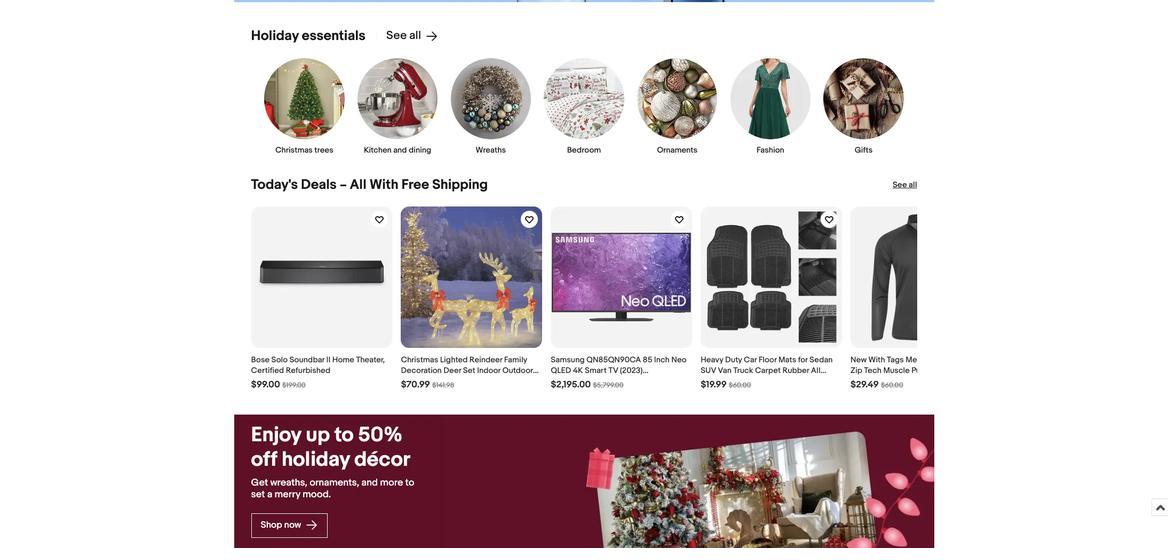 Task type: locate. For each thing, give the bounding box(es) containing it.
previous price $5,799.00 text field
[[593, 381, 624, 389]]

now
[[284, 520, 301, 531]]

$2,195.00
[[551, 379, 591, 390]]

0 vertical spatial with
[[370, 177, 398, 193]]

under
[[929, 355, 951, 365]]

$2,195.00 text field
[[551, 379, 591, 390]]

0 vertical spatial to
[[334, 422, 354, 448]]

pullover
[[912, 365, 940, 376]]

ornaments,
[[310, 477, 359, 489]]

qled
[[551, 365, 571, 376]]

0 vertical spatial see all link
[[376, 29, 438, 43]]

$19.99
[[701, 379, 727, 390]]

0 vertical spatial see all
[[386, 29, 421, 43]]

samsung
[[551, 355, 585, 365]]

2 $60.00 from the left
[[881, 381, 903, 389]]

home
[[332, 355, 354, 365]]

with
[[370, 177, 398, 193], [869, 355, 885, 365]]

christmas inside christmas lighted reindeer family decoration deer set indoor outdoor lawn decor
[[401, 355, 438, 365]]

gifts
[[855, 145, 873, 155]]

and
[[393, 145, 407, 155], [361, 477, 378, 489]]

see all for holiday essentials
[[386, 29, 421, 43]]

today's deals – all with free shipping link
[[251, 177, 488, 193]]

holiday essentials link
[[251, 27, 366, 44]]

to right up
[[334, 422, 354, 448]]

0 horizontal spatial see all
[[386, 29, 421, 43]]

mats
[[778, 355, 796, 365]]

0 horizontal spatial see all link
[[376, 29, 438, 43]]

$60.00 inside $29.49 $60.00
[[881, 381, 903, 389]]

4k
[[573, 365, 583, 376]]

décor
[[354, 447, 410, 473]]

0 horizontal spatial $60.00
[[729, 381, 751, 389]]

1 vertical spatial to
[[405, 477, 414, 489]]

$141.98
[[432, 381, 454, 389]]

$60.00 down truck
[[729, 381, 751, 389]]

heavy duty car floor mats for sedan suv van truck carpet rubber all weather
[[701, 355, 833, 386]]

1 horizontal spatial see
[[893, 180, 907, 190]]

decoration
[[401, 365, 442, 376]]

all down 'sedan'
[[811, 365, 820, 376]]

dining
[[409, 145, 431, 155]]

ornaments link
[[637, 57, 718, 155]]

0 horizontal spatial with
[[370, 177, 398, 193]]

1 vertical spatial with
[[869, 355, 885, 365]]

soundbar
[[289, 355, 325, 365]]

$29.49
[[851, 379, 879, 390]]

tags
[[887, 355, 904, 365]]

1 vertical spatial all
[[811, 365, 820, 376]]

0 vertical spatial all
[[350, 177, 367, 193]]

ornaments
[[657, 145, 698, 155]]

0 horizontal spatial all
[[409, 29, 421, 43]]

1 horizontal spatial see all
[[893, 180, 917, 190]]

to right more
[[405, 477, 414, 489]]

1 horizontal spatial to
[[405, 477, 414, 489]]

carpet
[[755, 365, 781, 376]]

1 horizontal spatial all
[[811, 365, 820, 376]]

0 horizontal spatial and
[[361, 477, 378, 489]]

kitchen and dining link
[[357, 57, 438, 155]]

armour
[[952, 355, 979, 365]]

inch
[[654, 355, 670, 365]]

trees
[[314, 145, 333, 155]]

$60.00 inside $19.99 $60.00
[[729, 381, 751, 389]]

see for today's deals – all with free shipping
[[893, 180, 907, 190]]

0 vertical spatial christmas
[[275, 145, 313, 155]]

floor
[[759, 355, 777, 365]]

and left more
[[361, 477, 378, 489]]

1 vertical spatial all
[[909, 180, 917, 190]]

1 horizontal spatial all
[[909, 180, 917, 190]]

previous price $60.00 text field
[[729, 381, 751, 389]]

see for holiday essentials
[[386, 29, 407, 43]]

deer
[[444, 365, 461, 376]]

holiday
[[251, 27, 299, 44]]

today's deals – all with free shipping
[[251, 177, 488, 193]]

new
[[851, 355, 867, 365]]

see all for today's deals – all with free shipping
[[893, 180, 917, 190]]

0 horizontal spatial christmas
[[275, 145, 313, 155]]

$60.00
[[729, 381, 751, 389], [881, 381, 903, 389]]

with left free
[[370, 177, 398, 193]]

bedroom
[[567, 145, 601, 155]]

1 vertical spatial see all
[[893, 180, 917, 190]]

christmas up decoration
[[401, 355, 438, 365]]

see all
[[386, 29, 421, 43], [893, 180, 917, 190]]

previous price $141.98 text field
[[432, 381, 454, 389]]

$60.00 for $19.99
[[729, 381, 751, 389]]

1 horizontal spatial christmas
[[401, 355, 438, 365]]

all for today's deals – all with free shipping
[[909, 180, 917, 190]]

solo
[[271, 355, 288, 365]]

family
[[504, 355, 527, 365]]

1 $60.00 from the left
[[729, 381, 751, 389]]

1 vertical spatial see
[[893, 180, 907, 190]]

$99.00
[[251, 379, 280, 390]]

theater,
[[356, 355, 385, 365]]

weather
[[701, 376, 731, 386]]

and left dining at the left top
[[393, 145, 407, 155]]

$70.99 text field
[[401, 379, 430, 390]]

1 horizontal spatial and
[[393, 145, 407, 155]]

0 vertical spatial see
[[386, 29, 407, 43]]

$19.99 text field
[[701, 379, 727, 390]]

1 horizontal spatial see all link
[[893, 180, 917, 190]]

shipping
[[432, 177, 488, 193]]

$29.49 $60.00
[[851, 379, 903, 390]]

christmas trees
[[275, 145, 333, 155]]

$60.00 down 'muscle'
[[881, 381, 903, 389]]

christmas left trees on the top left of page
[[275, 145, 313, 155]]

lawn
[[401, 376, 419, 386]]

1 vertical spatial see all link
[[893, 180, 917, 190]]

$19.99 $60.00
[[701, 379, 751, 390]]

0 vertical spatial and
[[393, 145, 407, 155]]

0 vertical spatial all
[[409, 29, 421, 43]]

set
[[251, 489, 265, 501]]

1 vertical spatial and
[[361, 477, 378, 489]]

tv
[[608, 365, 618, 376]]

1 vertical spatial christmas
[[401, 355, 438, 365]]

christmas lighted reindeer family decoration deer set indoor outdoor lawn decor
[[401, 355, 533, 386]]

all
[[350, 177, 367, 193], [811, 365, 820, 376]]

lighted
[[440, 355, 468, 365]]

0 horizontal spatial see
[[386, 29, 407, 43]]

with up tech
[[869, 355, 885, 365]]

see
[[386, 29, 407, 43], [893, 180, 907, 190]]

indoor
[[477, 365, 501, 376]]

christmas for christmas lighted reindeer family decoration deer set indoor outdoor lawn decor
[[401, 355, 438, 365]]

shirt
[[851, 376, 868, 386]]

all right the –
[[350, 177, 367, 193]]

car
[[744, 355, 757, 365]]

see all link
[[376, 29, 438, 43], [893, 180, 917, 190]]

1 horizontal spatial $60.00
[[881, 381, 903, 389]]

1 horizontal spatial with
[[869, 355, 885, 365]]



Task type: describe. For each thing, give the bounding box(es) containing it.
mood.
[[303, 489, 331, 501]]

shop now link
[[251, 514, 328, 538]]

samsung qn85qn90ca 85 inch neo qled 4k smart tv (2023) qn85qn90cafxza
[[551, 355, 687, 386]]

new with tags men's under armour 1/2 zip tech muscle pullover long sleeve shirt
[[851, 355, 992, 386]]

get
[[251, 477, 268, 489]]

refurbished
[[286, 365, 330, 376]]

heavy
[[701, 355, 723, 365]]

free
[[402, 177, 429, 193]]

essentials
[[302, 27, 366, 44]]

enjoy up to 50% off holiday décor get wreaths, ornaments, and more to set a merry mood.
[[251, 422, 414, 501]]

fashion link
[[730, 57, 811, 155]]

up
[[306, 422, 330, 448]]

$70.99
[[401, 379, 430, 390]]

zip
[[851, 365, 862, 376]]

all inside heavy duty car floor mats for sedan suv van truck carpet rubber all weather
[[811, 365, 820, 376]]

kitchen and dining
[[364, 145, 431, 155]]

a
[[267, 489, 272, 501]]

outdoor
[[502, 365, 533, 376]]

0 horizontal spatial all
[[350, 177, 367, 193]]

–
[[340, 177, 347, 193]]

with inside new with tags men's under armour 1/2 zip tech muscle pullover long sleeve shirt
[[869, 355, 885, 365]]

50%
[[358, 422, 403, 448]]

wreaths
[[476, 145, 506, 155]]

sleeve
[[962, 365, 986, 376]]

shop now
[[261, 520, 303, 531]]

for
[[798, 355, 808, 365]]

kitchen
[[364, 145, 392, 155]]

van
[[718, 365, 732, 376]]

$2,195.00 $5,799.00
[[551, 379, 624, 390]]

1/2
[[981, 355, 992, 365]]

suv
[[701, 365, 716, 376]]

$5,799.00
[[593, 381, 624, 389]]

rubber
[[783, 365, 809, 376]]

merry
[[275, 489, 300, 501]]

muscle
[[883, 365, 910, 376]]

wreaths,
[[270, 477, 307, 489]]

set
[[463, 365, 475, 376]]

enjoy up to 50% off holiday décor link
[[251, 422, 428, 473]]

truck
[[733, 365, 753, 376]]

christmas trees link
[[264, 57, 345, 155]]

$99.00 text field
[[251, 379, 280, 390]]

holiday
[[282, 447, 350, 473]]

and inside enjoy up to 50% off holiday décor get wreaths, ornaments, and more to set a merry mood.
[[361, 477, 378, 489]]

reindeer
[[470, 355, 502, 365]]

neo
[[671, 355, 687, 365]]

qn85qn90ca
[[586, 355, 641, 365]]

bedroom link
[[543, 57, 625, 155]]

certified
[[251, 365, 284, 376]]

and inside kitchen and dining link
[[393, 145, 407, 155]]

see all link for holiday essentials
[[376, 29, 438, 43]]

duty
[[725, 355, 742, 365]]

qn85qn90cafxza
[[551, 376, 625, 386]]

(2023)
[[620, 365, 643, 376]]

bose
[[251, 355, 270, 365]]

more
[[380, 477, 403, 489]]

all for holiday essentials
[[409, 29, 421, 43]]

see all link for today's deals – all with free shipping
[[893, 180, 917, 190]]

0 horizontal spatial to
[[334, 422, 354, 448]]

holiday essentials
[[251, 27, 366, 44]]

enjoy
[[251, 422, 301, 448]]

wreaths link
[[450, 57, 531, 155]]

ii
[[326, 355, 330, 365]]

tech
[[864, 365, 882, 376]]

previous price $60.00 text field
[[881, 381, 903, 389]]

decor
[[421, 376, 444, 386]]

christmas for christmas trees
[[275, 145, 313, 155]]

85
[[643, 355, 652, 365]]

men's
[[906, 355, 927, 365]]

$29.49 text field
[[851, 379, 879, 390]]

deals
[[301, 177, 337, 193]]

fashion
[[757, 145, 784, 155]]

shop
[[261, 520, 282, 531]]

previous price $199.00 text field
[[282, 381, 306, 389]]

sedan
[[810, 355, 833, 365]]

long
[[942, 365, 960, 376]]

off
[[251, 447, 277, 473]]

gifts link
[[823, 57, 904, 155]]

$70.99 $141.98
[[401, 379, 454, 390]]

$60.00 for $29.49
[[881, 381, 903, 389]]



Task type: vqa. For each thing, say whether or not it's contained in the screenshot.
the Linen in the sponsored rolex datejust mens two-tone stainless steel yellow gold watch linen dial 1601 pre-owned $4,409.98 $4,899.98 10% off free shipping last one
no



